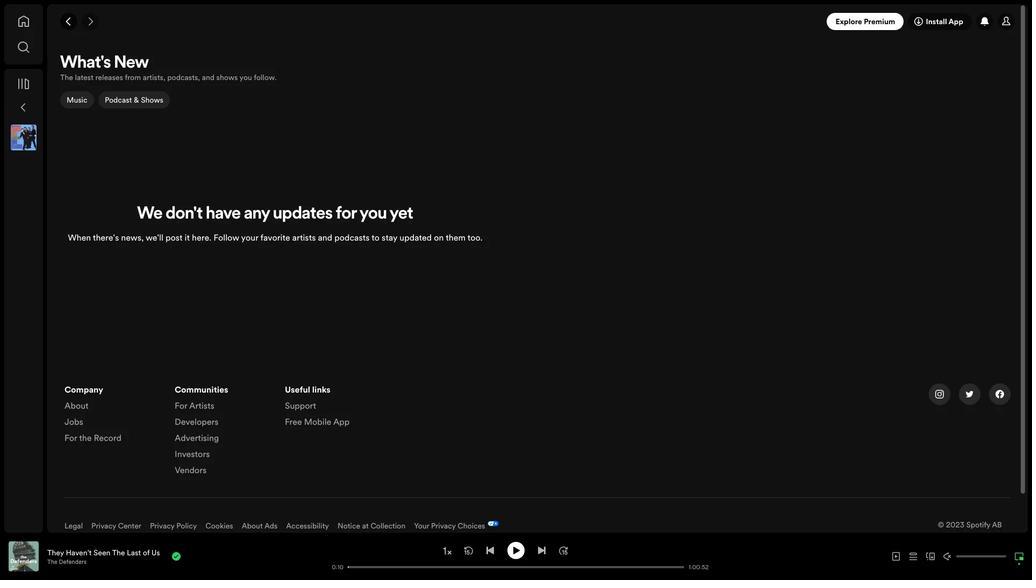 Task type: vqa. For each thing, say whether or not it's contained in the screenshot.
STAY
yes



Task type: locate. For each thing, give the bounding box(es) containing it.
top bar and user menu element
[[47, 4, 1028, 39]]

about inside company about jobs for the record
[[65, 400, 89, 412]]

0 horizontal spatial for
[[65, 432, 77, 444]]

developers
[[175, 416, 219, 428]]

follow
[[214, 232, 239, 244]]

the left defenders
[[47, 558, 57, 566]]

volume off image
[[944, 553, 952, 561]]

here.
[[192, 232, 211, 244]]

0 horizontal spatial about
[[65, 400, 89, 412]]

ab
[[992, 520, 1002, 531]]

shows
[[216, 72, 238, 83]]

collection
[[371, 521, 406, 532]]

the left latest
[[60, 72, 73, 83]]

and right artists
[[318, 232, 332, 244]]

0 vertical spatial app
[[949, 16, 964, 27]]

app right install
[[949, 16, 964, 27]]

useful links support free mobile app
[[285, 384, 350, 428]]

1 horizontal spatial app
[[949, 16, 964, 27]]

communities
[[175, 384, 228, 396]]

for left artists
[[175, 400, 187, 412]]

0 horizontal spatial you
[[240, 72, 252, 83]]

1 horizontal spatial about
[[242, 521, 263, 532]]

follow.
[[254, 72, 277, 83]]

premium
[[864, 16, 895, 27]]

the left last
[[112, 548, 125, 558]]

install app
[[926, 16, 964, 27]]

when there's news, we'll post it here. follow your favorite artists and podcasts to stay updated on them too.
[[68, 232, 483, 244]]

spotify - web player: music for everyone element
[[47, 52, 1028, 558]]

about up jobs
[[65, 400, 89, 412]]

change speed image
[[442, 546, 453, 557]]

group inside main element
[[6, 120, 41, 155]]

0:10
[[332, 564, 344, 572]]

privacy left center at the left bottom
[[91, 521, 116, 532]]

jobs link
[[65, 416, 83, 432]]

support link
[[285, 400, 316, 416]]

previous image
[[486, 547, 495, 555]]

1 horizontal spatial privacy
[[150, 521, 175, 532]]

choices
[[458, 521, 485, 532]]

0 vertical spatial for
[[175, 400, 187, 412]]

defenders
[[59, 558, 87, 566]]

list
[[65, 384, 162, 448], [175, 384, 272, 481], [285, 384, 382, 432]]

1 privacy from the left
[[91, 521, 116, 532]]

app
[[949, 16, 964, 27], [333, 416, 350, 428]]

they haven't seen the last of us link
[[47, 548, 160, 558]]

1 horizontal spatial list
[[175, 384, 272, 481]]

privacy left policy
[[150, 521, 175, 532]]

support
[[285, 400, 316, 412]]

1:00:52
[[689, 564, 709, 572]]

2 privacy from the left
[[150, 521, 175, 532]]

0 horizontal spatial and
[[202, 72, 215, 83]]

from
[[125, 72, 141, 83]]

skip forward 15 seconds image
[[559, 547, 568, 555]]

what's new image
[[981, 17, 989, 26]]

group
[[6, 120, 41, 155]]

about ads link
[[242, 521, 278, 532]]

too.
[[468, 232, 483, 244]]

the defenders link
[[47, 558, 87, 566]]

0 horizontal spatial privacy
[[91, 521, 116, 532]]

about link
[[65, 400, 89, 416]]

explore
[[836, 16, 862, 27]]

investors
[[175, 448, 210, 460]]

you
[[240, 72, 252, 83], [360, 206, 387, 223]]

search image
[[17, 41, 30, 54]]

next image
[[538, 547, 546, 555]]

0 horizontal spatial the
[[47, 558, 57, 566]]

yet
[[390, 206, 413, 223]]

facebook image
[[996, 390, 1004, 399]]

play image
[[512, 547, 520, 555]]

0 vertical spatial you
[[240, 72, 252, 83]]

explore premium button
[[827, 13, 904, 30]]

you right shows
[[240, 72, 252, 83]]

vendors link
[[175, 465, 207, 481]]

3 privacy from the left
[[431, 521, 456, 532]]

2 horizontal spatial privacy
[[431, 521, 456, 532]]

0 horizontal spatial app
[[333, 416, 350, 428]]

podcast
[[105, 95, 132, 105]]

record
[[94, 432, 121, 444]]

list containing company
[[65, 384, 162, 448]]

1 vertical spatial for
[[65, 432, 77, 444]]

1 horizontal spatial the
[[60, 72, 73, 83]]

stay
[[382, 232, 398, 244]]

1 horizontal spatial you
[[360, 206, 387, 223]]

advertising
[[175, 432, 219, 444]]

privacy right your
[[431, 521, 456, 532]]

useful
[[285, 384, 310, 396]]

explore premium
[[836, 16, 895, 27]]

and inside what's new the latest releases from artists, podcasts, and shows you follow.
[[202, 72, 215, 83]]

about
[[65, 400, 89, 412], [242, 521, 263, 532]]

connect to a device image
[[926, 553, 935, 561]]

0 horizontal spatial list
[[65, 384, 162, 448]]

1 horizontal spatial for
[[175, 400, 187, 412]]

privacy
[[91, 521, 116, 532], [150, 521, 175, 532], [431, 521, 456, 532]]

advertising link
[[175, 432, 219, 448]]

your
[[414, 521, 429, 532]]

0 vertical spatial and
[[202, 72, 215, 83]]

1 vertical spatial app
[[333, 416, 350, 428]]

notice at collection link
[[338, 521, 406, 532]]

now playing: they haven't seen the last of us by the defenders footer
[[9, 542, 311, 572]]

podcast & shows
[[105, 95, 163, 105]]

and left shows
[[202, 72, 215, 83]]

go back image
[[65, 17, 73, 26]]

3 list from the left
[[285, 384, 382, 432]]

privacy center
[[91, 521, 141, 532]]

0 vertical spatial about
[[65, 400, 89, 412]]

spotify
[[967, 520, 991, 531]]

developers link
[[175, 416, 219, 432]]

1 list from the left
[[65, 384, 162, 448]]

player controls element
[[12, 542, 710, 572]]

1 horizontal spatial and
[[318, 232, 332, 244]]

2 list from the left
[[175, 384, 272, 481]]

skip back 15 seconds image
[[465, 547, 473, 555]]

we
[[137, 206, 163, 223]]

the
[[60, 72, 73, 83], [112, 548, 125, 558], [47, 558, 57, 566]]

about left ads
[[242, 521, 263, 532]]

we don't have any updates for you yet
[[137, 206, 413, 223]]

now playing view image
[[25, 547, 34, 555]]

communities for artists developers advertising investors vendors
[[175, 384, 228, 476]]

app right mobile
[[333, 416, 350, 428]]

company
[[65, 384, 103, 396]]

accessibility
[[286, 521, 329, 532]]

2 horizontal spatial list
[[285, 384, 382, 432]]

for left the
[[65, 432, 77, 444]]

for inside communities for artists developers advertising investors vendors
[[175, 400, 187, 412]]

you up to
[[360, 206, 387, 223]]

music
[[67, 95, 87, 105]]

instagram image
[[936, 390, 944, 399]]

app inside install app link
[[949, 16, 964, 27]]

policy
[[177, 521, 197, 532]]

podcasts,
[[167, 72, 200, 83]]



Task type: describe. For each thing, give the bounding box(es) containing it.
©
[[938, 520, 944, 531]]

shows
[[141, 95, 163, 105]]

install
[[926, 16, 947, 27]]

they
[[47, 548, 64, 558]]

mobile
[[304, 416, 331, 428]]

have
[[206, 206, 241, 223]]

ads
[[264, 521, 278, 532]]

on
[[434, 232, 444, 244]]

latest
[[75, 72, 93, 83]]

podcasts
[[335, 232, 370, 244]]

free
[[285, 416, 302, 428]]

of
[[143, 548, 150, 558]]

main element
[[4, 4, 43, 533]]

cookies link
[[205, 521, 233, 532]]

for the record link
[[65, 432, 121, 448]]

2 horizontal spatial the
[[112, 548, 125, 558]]

privacy for privacy center
[[91, 521, 116, 532]]

your
[[241, 232, 258, 244]]

install app link
[[908, 13, 972, 30]]

it
[[185, 232, 190, 244]]

go forward image
[[86, 17, 95, 26]]

your privacy choices
[[414, 521, 485, 532]]

2023
[[946, 520, 965, 531]]

home image
[[17, 15, 30, 28]]

free mobile app link
[[285, 416, 350, 432]]

1 vertical spatial about
[[242, 521, 263, 532]]

list containing communities
[[175, 384, 272, 481]]

we'll
[[146, 232, 163, 244]]

company about jobs for the record
[[65, 384, 121, 444]]

Podcast & Shows checkbox
[[98, 91, 170, 109]]

app inside useful links support free mobile app
[[333, 416, 350, 428]]

1 vertical spatial and
[[318, 232, 332, 244]]

last
[[127, 548, 141, 558]]

your privacy choices link
[[414, 521, 485, 532]]

any
[[244, 206, 270, 223]]

cookies
[[205, 521, 233, 532]]

don't
[[166, 206, 203, 223]]

about ads
[[242, 521, 278, 532]]

the inside what's new the latest releases from artists, podcasts, and shows you follow.
[[60, 72, 73, 83]]

updated
[[400, 232, 432, 244]]

at
[[362, 521, 369, 532]]

accessibility link
[[286, 521, 329, 532]]

privacy policy link
[[150, 521, 197, 532]]

artists,
[[143, 72, 165, 83]]

post
[[166, 232, 183, 244]]

investors link
[[175, 448, 210, 465]]

legal link
[[65, 521, 83, 532]]

releases
[[95, 72, 123, 83]]

legal
[[65, 521, 83, 532]]

updates
[[273, 206, 333, 223]]

© 2023 spotify ab
[[938, 520, 1002, 531]]

for
[[336, 206, 357, 223]]

to
[[372, 232, 380, 244]]

privacy for privacy policy
[[150, 521, 175, 532]]

vendors
[[175, 465, 207, 476]]

artists
[[189, 400, 214, 412]]

when
[[68, 232, 91, 244]]

notice at collection
[[338, 521, 406, 532]]

privacy policy
[[150, 521, 197, 532]]

twitter image
[[966, 390, 974, 399]]

us
[[152, 548, 160, 558]]

1 vertical spatial you
[[360, 206, 387, 223]]

new
[[114, 55, 149, 72]]

what's new the latest releases from artists, podcasts, and shows you follow.
[[60, 55, 277, 83]]

jobs
[[65, 416, 83, 428]]

what's
[[60, 55, 111, 72]]

for inside company about jobs for the record
[[65, 432, 77, 444]]

artists
[[292, 232, 316, 244]]

for artists link
[[175, 400, 214, 416]]

seen
[[94, 548, 110, 558]]

Music checkbox
[[60, 91, 94, 109]]

they haven't seen the last of us the defenders
[[47, 548, 160, 566]]

california consumer privacy act (ccpa) opt-out icon image
[[485, 522, 499, 529]]

links
[[312, 384, 331, 396]]

them
[[446, 232, 466, 244]]

&
[[134, 95, 139, 105]]

there's
[[93, 232, 119, 244]]

list containing useful links
[[285, 384, 382, 432]]

you inside what's new the latest releases from artists, podcasts, and shows you follow.
[[240, 72, 252, 83]]

center
[[118, 521, 141, 532]]

privacy center link
[[91, 521, 141, 532]]



